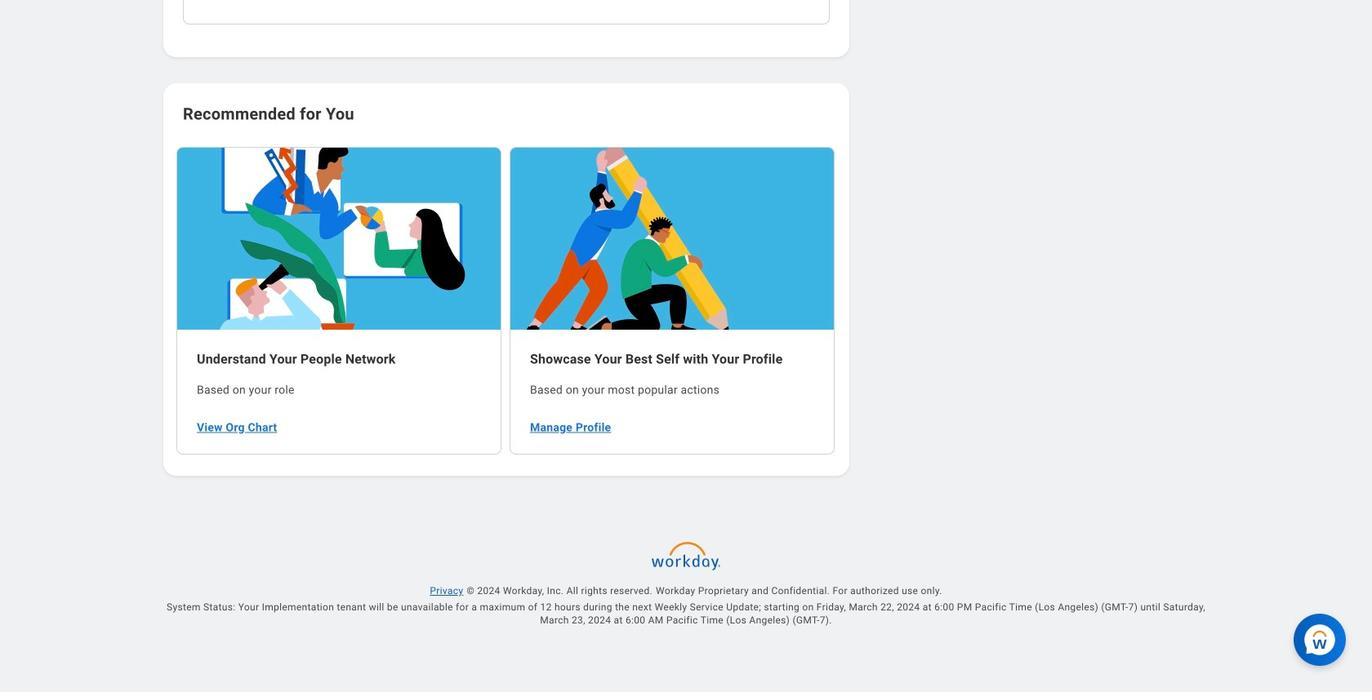 Task type: locate. For each thing, give the bounding box(es) containing it.
list
[[176, 145, 836, 456]]

footer
[[137, 535, 1235, 692]]



Task type: vqa. For each thing, say whether or not it's contained in the screenshot.
Dashboard
no



Task type: describe. For each thing, give the bounding box(es) containing it.
workday assistant region
[[1294, 608, 1353, 667]]



